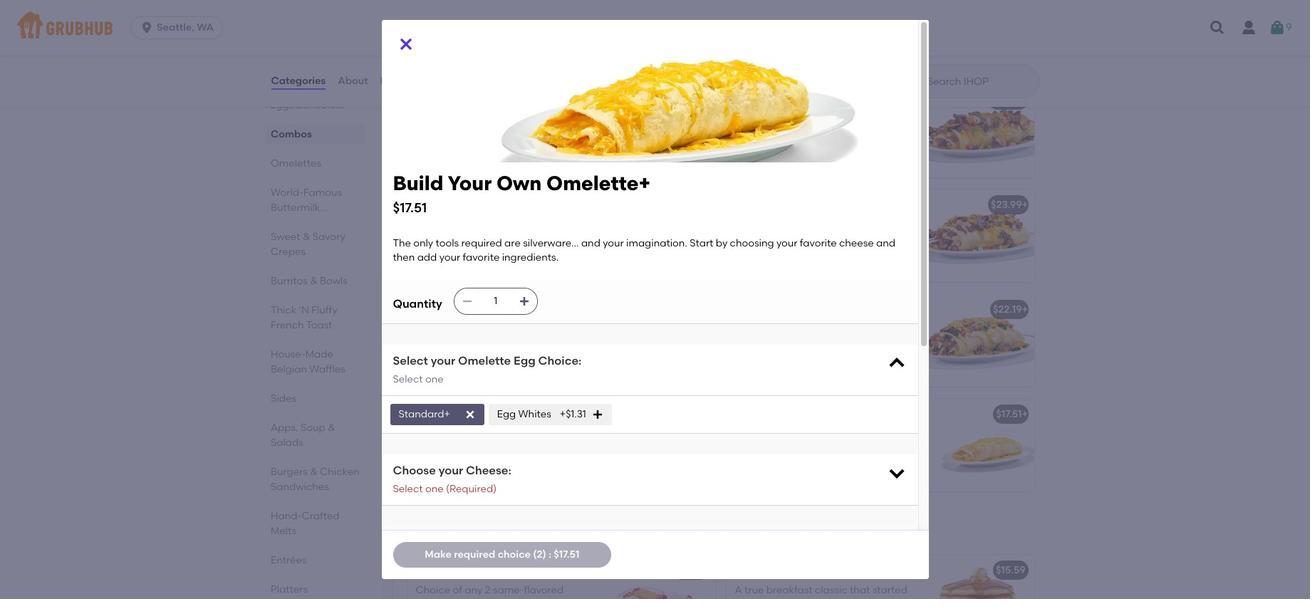 Task type: locate. For each thing, give the bounding box(es) containing it.
1 vertical spatial buttermilk
[[518, 521, 596, 539]]

0 vertical spatial only
[[414, 237, 433, 249]]

spicy poblano omelette image
[[608, 85, 715, 177]]

2 vertical spatial with
[[503, 599, 523, 599]]

1 $23.99 from the top
[[991, 94, 1022, 106]]

0 horizontal spatial with
[[452, 472, 472, 484]]

0 horizontal spatial start
[[690, 237, 714, 249]]

1 vertical spatial famous
[[456, 521, 514, 539]]

1 vertical spatial pancakes
[[600, 521, 674, 539]]

1 vertical spatial select
[[393, 373, 423, 386]]

0 horizontal spatial then
[[393, 252, 415, 264]]

pancakes for world-famous buttermilk pancakes sweet & savory crepes
[[270, 217, 318, 229]]

about button
[[337, 56, 369, 107]]

0 horizontal spatial pancakes
[[270, 217, 318, 229]]

nut-
[[468, 457, 487, 469]]

add
[[417, 252, 437, 264], [818, 472, 838, 484]]

world-
[[270, 187, 303, 199], [404, 521, 456, 539], [416, 564, 449, 576]]

steak
[[753, 94, 782, 106]]

svg image left the seattle,
[[140, 21, 154, 35]]

0 vertical spatial cheese
[[840, 237, 874, 249]]

1 vertical spatial one
[[425, 483, 444, 495]]

crafted
[[301, 510, 339, 522]]

0 horizontal spatial are
[[505, 237, 521, 249]]

2 one from the top
[[425, 483, 444, 495]]

chicken down build
[[416, 199, 456, 211]]

0 horizontal spatial omelettes
[[270, 158, 321, 170]]

avocado toast image
[[608, 0, 715, 22]]

1 select from the top
[[393, 355, 428, 368]]

buttermilk
[[270, 202, 320, 214], [518, 521, 596, 539], [777, 564, 828, 576]]

2 horizontal spatial $17.51
[[997, 408, 1022, 420]]

omelette down own
[[489, 199, 535, 211]]

choice of any 2 same-flavored pancakes, served with 2 eggs* you
[[416, 584, 592, 599]]

0 vertical spatial then
[[393, 252, 415, 264]]

0 vertical spatial buttermilk
[[270, 202, 320, 214]]

1 horizontal spatial by
[[761, 457, 773, 469]]

1 one from the top
[[425, 373, 444, 386]]

omelette for temptation
[[508, 303, 554, 315]]

your inside select your omelette egg choice: select one
[[431, 355, 456, 368]]

1 horizontal spatial $17.51
[[554, 549, 580, 561]]

2 horizontal spatial buttermilk
[[777, 564, 828, 576]]

omelette right temptation
[[508, 303, 554, 315]]

served
[[468, 599, 500, 599]]

2 vertical spatial world-
[[416, 564, 449, 576]]

search icon image
[[905, 73, 922, 90]]

savory
[[312, 231, 345, 243]]

one inside select your omelette egg choice: select one
[[425, 373, 444, 386]]

0 horizontal spatial buttermilk
[[270, 202, 320, 214]]

1 horizontal spatial are
[[847, 428, 863, 440]]

+$1.31
[[560, 408, 586, 421]]

apps, soup & salads
[[270, 422, 335, 449]]

egg
[[468, 428, 487, 440]]

0 horizontal spatial imagination.
[[627, 237, 688, 249]]

2 vertical spatial famous
[[449, 564, 488, 576]]

fajita
[[458, 199, 486, 211]]

0 vertical spatial $17.51
[[393, 199, 427, 216]]

build
[[393, 171, 444, 195]]

start
[[690, 237, 714, 249], [735, 457, 759, 469]]

tomatoes,
[[416, 457, 465, 469]]

chicken up sandwiches at bottom
[[320, 466, 359, 478]]

& inside apps, soup & salads
[[328, 422, 335, 434]]

famous up any
[[449, 564, 488, 576]]

benedicts
[[296, 99, 344, 111]]

Search IHOP search field
[[926, 75, 1035, 88]]

0 vertical spatial one
[[425, 373, 444, 386]]

0 horizontal spatial cheese
[[735, 472, 770, 484]]

omelette up the omelette
[[535, 408, 580, 420]]

one
[[425, 373, 444, 386], [425, 483, 444, 495]]

famous
[[303, 187, 342, 199], [456, 521, 514, 539], [449, 564, 488, 576]]

2 up served
[[485, 584, 491, 596]]

$22.19
[[994, 303, 1022, 315]]

colorado omelette image
[[928, 189, 1034, 282]]

svg image
[[140, 21, 154, 35], [397, 36, 414, 53], [462, 296, 473, 308], [465, 409, 476, 421]]

&
[[302, 231, 310, 243], [310, 275, 317, 287], [328, 422, 335, 434], [538, 457, 546, 469], [310, 466, 317, 478]]

favorite
[[800, 237, 837, 249], [463, 252, 500, 264], [845, 457, 882, 469], [864, 472, 901, 484]]

svg image left input item quantity number field
[[462, 296, 473, 308]]

omelette for your
[[458, 355, 511, 368]]

& right soup
[[328, 422, 335, 434]]

1 vertical spatial $23.99 +
[[991, 199, 1028, 211]]

original buttermilk pancakes - (full stack)
[[735, 564, 942, 576]]

0 vertical spatial chicken
[[416, 199, 456, 211]]

omelette for fajita
[[489, 199, 535, 211]]

burritos & bowls
[[270, 275, 347, 287]]

1 vertical spatial $17.51
[[997, 408, 1022, 420]]

2 $23.99 + from the top
[[991, 199, 1028, 211]]

2 $23.99 from the top
[[991, 199, 1022, 211]]

3 select from the top
[[393, 483, 423, 495]]

& inside cage-free egg white omelette with sautéed mushrooms, roasted cherry tomatoes, nut-free pesto & avocado. served with seasonal fresh fruit.
[[538, 457, 546, 469]]

with down same-
[[503, 599, 523, 599]]

& left bowls
[[310, 275, 317, 287]]

1 horizontal spatial chicken
[[416, 199, 456, 211]]

select your omelette egg choice: select one
[[393, 355, 582, 386]]

original buttermilk pancakes - (full stack) image
[[928, 555, 1034, 599]]

buttermilk inside world-famous buttermilk pancakes sweet & savory crepes
[[270, 202, 320, 214]]

famous up the 'make required choice (2) : $17.51'
[[456, 521, 514, 539]]

true
[[745, 584, 764, 596]]

0 horizontal spatial chicken
[[320, 466, 359, 478]]

2 vertical spatial $17.51
[[554, 549, 580, 561]]

& up sandwiches at bottom
[[310, 466, 317, 478]]

1 vertical spatial add
[[818, 472, 838, 484]]

-
[[880, 564, 885, 576]]

pancakes up that
[[830, 564, 878, 576]]

one up pesto
[[425, 373, 444, 386]]

1 vertical spatial then
[[794, 472, 816, 484]]

0 vertical spatial silverware...
[[523, 237, 579, 249]]

omelette inside bacon temptation omelette button
[[508, 303, 554, 315]]

sandwiches
[[270, 481, 329, 493]]

0 horizontal spatial ingredients.
[[502, 252, 559, 264]]

famous up savory
[[303, 187, 342, 199]]

1 vertical spatial imagination.
[[838, 443, 900, 455]]

free up seasonal
[[487, 457, 506, 469]]

hand-crafted melts
[[270, 510, 339, 537]]

0 horizontal spatial of
[[453, 584, 463, 596]]

with
[[564, 428, 585, 440], [452, 472, 472, 484], [503, 599, 523, 599]]

$23.99
[[991, 94, 1022, 106], [991, 199, 1022, 211]]

1 horizontal spatial only
[[756, 428, 776, 440]]

omelette inside chicken fajita omelette button
[[489, 199, 535, 211]]

0 vertical spatial imagination.
[[627, 237, 688, 249]]

$17.51
[[393, 199, 427, 216], [997, 408, 1022, 420], [554, 549, 580, 561]]

by
[[716, 237, 728, 249], [761, 457, 773, 469]]

2 vertical spatial required
[[454, 549, 496, 561]]

that
[[850, 584, 871, 596]]

of left our
[[800, 599, 809, 599]]

1 vertical spatial ingredients.
[[735, 486, 792, 498]]

buttermilk up breakfast
[[777, 564, 828, 576]]

0 horizontal spatial only
[[414, 237, 433, 249]]

0 horizontal spatial free
[[447, 428, 466, 440]]

omelette
[[784, 94, 830, 106], [489, 199, 535, 211], [508, 303, 554, 315], [458, 355, 511, 368], [535, 408, 580, 420]]

1 vertical spatial silverware...
[[735, 443, 791, 455]]

0 vertical spatial of
[[453, 584, 463, 596]]

soup
[[300, 422, 325, 434]]

1 vertical spatial by
[[761, 457, 773, 469]]

egg whites
[[497, 408, 551, 421]]

and
[[581, 237, 601, 249], [877, 237, 896, 249], [793, 443, 813, 455], [772, 472, 791, 484]]

0 vertical spatial $23.99
[[991, 94, 1022, 106]]

are
[[505, 237, 521, 249], [847, 428, 863, 440]]

ingredients.
[[502, 252, 559, 264], [735, 486, 792, 498]]

with up cherry
[[564, 428, 585, 440]]

0 vertical spatial famous
[[303, 187, 342, 199]]

pancakes
[[270, 217, 318, 229], [600, 521, 674, 539], [830, 564, 878, 576]]

classic
[[815, 584, 848, 596]]

0 horizontal spatial tools
[[436, 237, 459, 249]]

1 horizontal spatial the
[[735, 428, 753, 440]]

bacon temptation omelette image
[[608, 294, 715, 387]]

thick
[[270, 304, 296, 316]]

1 horizontal spatial 2
[[525, 599, 531, 599]]

omelette inside select your omelette egg choice: select one
[[458, 355, 511, 368]]

omelettes down combos
[[270, 158, 321, 170]]

omelette right steak
[[784, 94, 830, 106]]

standard+
[[399, 408, 450, 421]]

world- up "sweet"
[[270, 187, 303, 199]]

buttermilk up :
[[518, 521, 596, 539]]

0 vertical spatial the only tools required are silverware... and your imagination. start by choosing your favorite cheese and then add your favorite ingredients.
[[393, 237, 898, 264]]

$23.99 + for the big steak omelette image
[[991, 94, 1028, 106]]

free down the veggie
[[447, 428, 466, 440]]

pancakes up "sweet"
[[270, 217, 318, 229]]

pesto veggie egg white omelette image
[[608, 399, 715, 491]]

choose
[[393, 464, 436, 478]]

$23.99 for the big steak omelette image
[[991, 94, 1022, 106]]

1 vertical spatial with
[[452, 472, 472, 484]]

& inside the burgers & chicken sandwiches
[[310, 466, 317, 478]]

egg
[[514, 355, 536, 368], [482, 408, 501, 420], [497, 408, 516, 421]]

served
[[416, 472, 449, 484]]

0 vertical spatial world-
[[270, 187, 303, 199]]

1 horizontal spatial buttermilk
[[518, 521, 596, 539]]

2
[[485, 584, 491, 596], [525, 599, 531, 599]]

it
[[735, 599, 741, 599]]

thick 'n fluffy french toast
[[270, 304, 337, 331]]

0 vertical spatial tools
[[436, 237, 459, 249]]

1 horizontal spatial free
[[487, 457, 506, 469]]

buttermilk up "sweet"
[[270, 202, 320, 214]]

0 horizontal spatial by
[[716, 237, 728, 249]]

2 vertical spatial pancakes
[[830, 564, 878, 576]]

0 horizontal spatial $17.51
[[393, 199, 427, 216]]

salads
[[270, 437, 303, 449]]

with inside 'choice of any 2 same-flavored pancakes, served with 2 eggs* you'
[[503, 599, 523, 599]]

1 horizontal spatial add
[[818, 472, 838, 484]]

only
[[414, 237, 433, 249], [756, 428, 776, 440]]

0 vertical spatial $23.99 +
[[991, 94, 1028, 106]]

cheese
[[840, 237, 874, 249], [735, 472, 770, 484]]

& right "sweet"
[[302, 231, 310, 243]]

a true breakfast classic that started it all. get five of our fluffy, world
[[735, 584, 911, 599]]

1 vertical spatial start
[[735, 457, 759, 469]]

2 horizontal spatial pancakes
[[830, 564, 878, 576]]

1 horizontal spatial with
[[503, 599, 523, 599]]

svg image up egg on the left bottom of page
[[465, 409, 476, 421]]

1 vertical spatial of
[[800, 599, 809, 599]]

9
[[1286, 21, 1292, 33]]

of inside 'choice of any 2 same-flavored pancakes, served with 2 eggs* you'
[[453, 584, 463, 596]]

the only tools required are silverware... and your imagination. start by choosing your favorite cheese and then add your favorite ingredients.
[[393, 237, 898, 264], [735, 428, 901, 498]]

1 horizontal spatial choosing
[[775, 457, 820, 469]]

$23.99 for colorado omelette image
[[991, 199, 1022, 211]]

1 vertical spatial omelettes
[[270, 158, 321, 170]]

'n
[[299, 304, 309, 316]]

$23.99 +
[[991, 94, 1028, 106], [991, 199, 1028, 211]]

svg image inside the 9 button
[[1269, 19, 1286, 36]]

1 $23.99 + from the top
[[991, 94, 1028, 106]]

1 vertical spatial tools
[[778, 428, 801, 440]]

omelette down bacon temptation omelette
[[458, 355, 511, 368]]

1 vertical spatial chicken
[[320, 466, 359, 478]]

bowls
[[320, 275, 347, 287]]

of left any
[[453, 584, 463, 596]]

(required)
[[446, 483, 497, 495]]

2 vertical spatial buttermilk
[[777, 564, 828, 576]]

2 down "flavored"
[[525, 599, 531, 599]]

eggs*
[[533, 599, 561, 599]]

0 horizontal spatial the
[[393, 237, 411, 249]]

0 vertical spatial pancakes
[[270, 217, 318, 229]]

$23.99 + for colorado omelette image
[[991, 199, 1028, 211]]

egg inside select your omelette egg choice: select one
[[514, 355, 536, 368]]

with down nut-
[[452, 472, 472, 484]]

pancakes inside world-famous buttermilk pancakes sweet & savory crepes
[[270, 217, 318, 229]]

world- for world-famous pancake combo
[[416, 564, 449, 576]]

one down tomatoes,
[[425, 483, 444, 495]]

svg image
[[1209, 19, 1227, 36], [1269, 19, 1286, 36], [519, 296, 530, 308], [887, 354, 907, 374], [592, 409, 604, 421], [887, 463, 907, 483]]

the
[[393, 237, 411, 249], [735, 428, 753, 440]]

pancakes up world-famous pancake combo image
[[600, 521, 674, 539]]

0 vertical spatial choosing
[[730, 237, 774, 249]]

omelette for steak
[[784, 94, 830, 106]]

world- up make
[[404, 521, 456, 539]]

omelettes up reviews
[[404, 51, 482, 69]]

1 horizontal spatial cheese
[[840, 237, 874, 249]]

chicken inside the burgers & chicken sandwiches
[[320, 466, 359, 478]]

0 horizontal spatial add
[[417, 252, 437, 264]]

svg image up reviews
[[397, 36, 414, 53]]

0 vertical spatial omelettes
[[404, 51, 482, 69]]

& down "roasted"
[[538, 457, 546, 469]]

pancakes,
[[416, 599, 466, 599]]

world- down make
[[416, 564, 449, 576]]

required
[[461, 237, 502, 249], [804, 428, 844, 440], [454, 549, 496, 561]]



Task type: describe. For each thing, give the bounding box(es) containing it.
+ for bacon temptation omelette
[[1022, 303, 1028, 315]]

$23.39
[[672, 94, 703, 106]]

0 horizontal spatial 2
[[485, 584, 491, 596]]

1 vertical spatial cheese
[[735, 472, 770, 484]]

$22.19 +
[[994, 303, 1028, 315]]

seasonal
[[474, 472, 517, 484]]

svg image inside seattle, wa button
[[140, 21, 154, 35]]

roasted
[[520, 443, 557, 455]]

pancakes for world-famous buttermilk pancakes
[[600, 521, 674, 539]]

one inside choose your cheese: select one (required)
[[425, 483, 444, 495]]

fluffy,
[[830, 599, 856, 599]]

white
[[503, 408, 532, 420]]

1 vertical spatial the only tools required are silverware... and your imagination. start by choosing your favorite cheese and then add your favorite ingredients.
[[735, 428, 901, 498]]

pesto veggie egg white omelette
[[416, 408, 580, 420]]

choose your cheese: select one (required)
[[393, 464, 512, 495]]

choice
[[416, 584, 451, 596]]

original
[[735, 564, 775, 576]]

& inside world-famous buttermilk pancakes sweet & savory crepes
[[302, 231, 310, 243]]

seattle,
[[157, 21, 194, 33]]

cheese:
[[466, 464, 512, 478]]

buttermilk for world-famous buttermilk pancakes
[[518, 521, 596, 539]]

quantity
[[393, 297, 442, 311]]

reviews button
[[380, 56, 421, 107]]

spinach & mushroom omelette image
[[928, 294, 1034, 387]]

combo
[[536, 564, 572, 576]]

make required choice (2) : $17.51
[[425, 549, 580, 561]]

your
[[448, 171, 492, 195]]

1 vertical spatial choosing
[[775, 457, 820, 469]]

build your own omelette+ $17.51
[[393, 171, 651, 216]]

big
[[735, 94, 751, 106]]

chicken fajita omelette image
[[608, 189, 715, 282]]

pesto
[[416, 408, 443, 420]]

famous for world-famous pancake combo
[[449, 564, 488, 576]]

0 horizontal spatial silverware...
[[523, 237, 579, 249]]

belgian
[[270, 363, 307, 376]]

started
[[873, 584, 908, 596]]

1 horizontal spatial tools
[[778, 428, 801, 440]]

chicken fajita omelette button
[[407, 189, 715, 282]]

9 button
[[1269, 15, 1292, 41]]

french
[[270, 319, 304, 331]]

big steak omelette image
[[928, 85, 1034, 177]]

$17.51 +
[[997, 408, 1028, 420]]

+ for chicken fajita omelette
[[1022, 199, 1028, 211]]

world-famous buttermilk pancakes sweet & savory crepes
[[270, 187, 345, 258]]

+ for pesto veggie egg white omelette
[[1022, 408, 1028, 420]]

sautéed
[[416, 443, 455, 455]]

world-famous pancake combo
[[416, 564, 572, 576]]

avocado.
[[548, 457, 594, 469]]

(2)
[[533, 549, 547, 561]]

1 horizontal spatial silverware...
[[735, 443, 791, 455]]

world- inside world-famous buttermilk pancakes sweet & savory crepes
[[270, 187, 303, 199]]

1 horizontal spatial imagination.
[[838, 443, 900, 455]]

big steak omelette
[[735, 94, 830, 106]]

cage-
[[416, 428, 447, 440]]

categories
[[271, 75, 326, 87]]

0 vertical spatial are
[[505, 237, 521, 249]]

Input item quantity number field
[[480, 289, 512, 315]]

cage-free egg white omelette with sautéed mushrooms, roasted cherry tomatoes, nut-free pesto & avocado. served with seasonal fresh fruit.
[[416, 428, 594, 484]]

world- for world-famous buttermilk pancakes
[[404, 521, 456, 539]]

1 vertical spatial are
[[847, 428, 863, 440]]

0 horizontal spatial choosing
[[730, 237, 774, 249]]

sweet
[[270, 231, 300, 243]]

sides
[[270, 393, 296, 405]]

temptation
[[450, 303, 506, 315]]

pancake
[[490, 564, 533, 576]]

2 horizontal spatial with
[[564, 428, 585, 440]]

pesto
[[509, 457, 536, 469]]

flavored
[[524, 584, 564, 596]]

2 select from the top
[[393, 373, 423, 386]]

hand-
[[270, 510, 301, 522]]

main navigation navigation
[[0, 0, 1311, 56]]

world-famous buttermilk pancakes
[[404, 521, 674, 539]]

$17.51 inside build your own omelette+ $17.51
[[393, 199, 427, 216]]

chicken inside button
[[416, 199, 456, 211]]

bacon
[[416, 303, 447, 315]]

about
[[338, 75, 368, 87]]

$23.39 +
[[672, 94, 709, 106]]

0 vertical spatial the
[[393, 237, 411, 249]]

fruit.
[[546, 472, 568, 484]]

make
[[425, 549, 452, 561]]

0 vertical spatial add
[[417, 252, 437, 264]]

select inside choose your cheese: select one (required)
[[393, 483, 423, 495]]

fresh
[[520, 472, 544, 484]]

eggs
[[270, 99, 294, 111]]

cherry
[[559, 443, 590, 455]]

get
[[760, 599, 778, 599]]

build your own omelette+ image
[[928, 399, 1034, 491]]

burritos
[[270, 275, 307, 287]]

mushrooms,
[[458, 443, 517, 455]]

of inside a true breakfast classic that started it all. get five of our fluffy, world
[[800, 599, 809, 599]]

made
[[305, 349, 333, 361]]

famous for world-famous buttermilk pancakes
[[456, 521, 514, 539]]

1 vertical spatial free
[[487, 457, 506, 469]]

combos
[[270, 128, 312, 140]]

0 vertical spatial ingredients.
[[502, 252, 559, 264]]

$15.59
[[996, 564, 1026, 576]]

eggs benedicts
[[270, 99, 344, 111]]

platters
[[270, 584, 308, 596]]

crepes
[[270, 246, 305, 258]]

1 vertical spatial 2
[[525, 599, 531, 599]]

0 vertical spatial start
[[690, 237, 714, 249]]

burgers
[[270, 466, 307, 478]]

0 vertical spatial by
[[716, 237, 728, 249]]

house-made belgian waffles
[[270, 349, 345, 376]]

1 horizontal spatial then
[[794, 472, 816, 484]]

1 horizontal spatial ingredients.
[[735, 486, 792, 498]]

bacon temptation omelette button
[[407, 294, 715, 387]]

house-
[[270, 349, 305, 361]]

seattle, wa button
[[131, 16, 229, 39]]

1 vertical spatial only
[[756, 428, 776, 440]]

0 vertical spatial required
[[461, 237, 502, 249]]

seattle, wa
[[157, 21, 214, 33]]

chicken fajita omelette
[[416, 199, 535, 211]]

world-famous pancake combo image
[[608, 555, 715, 599]]

1 vertical spatial required
[[804, 428, 844, 440]]

buttermilk for world-famous buttermilk pancakes sweet & savory crepes
[[270, 202, 320, 214]]

burgers & chicken sandwiches
[[270, 466, 359, 493]]

entrées
[[270, 554, 306, 567]]

your inside choose your cheese: select one (required)
[[439, 464, 463, 478]]

1 horizontal spatial omelettes
[[404, 51, 482, 69]]

:
[[549, 549, 552, 561]]

whites
[[519, 408, 551, 421]]

famous inside world-famous buttermilk pancakes sweet & savory crepes
[[303, 187, 342, 199]]

stack)
[[910, 564, 942, 576]]

apps,
[[270, 422, 298, 434]]

$20.99
[[675, 564, 707, 576]]

(full
[[887, 564, 908, 576]]

omelette+
[[547, 171, 651, 195]]

same-
[[493, 584, 524, 596]]



Task type: vqa. For each thing, say whether or not it's contained in the screenshot.
the middle 'Pancakes'
yes



